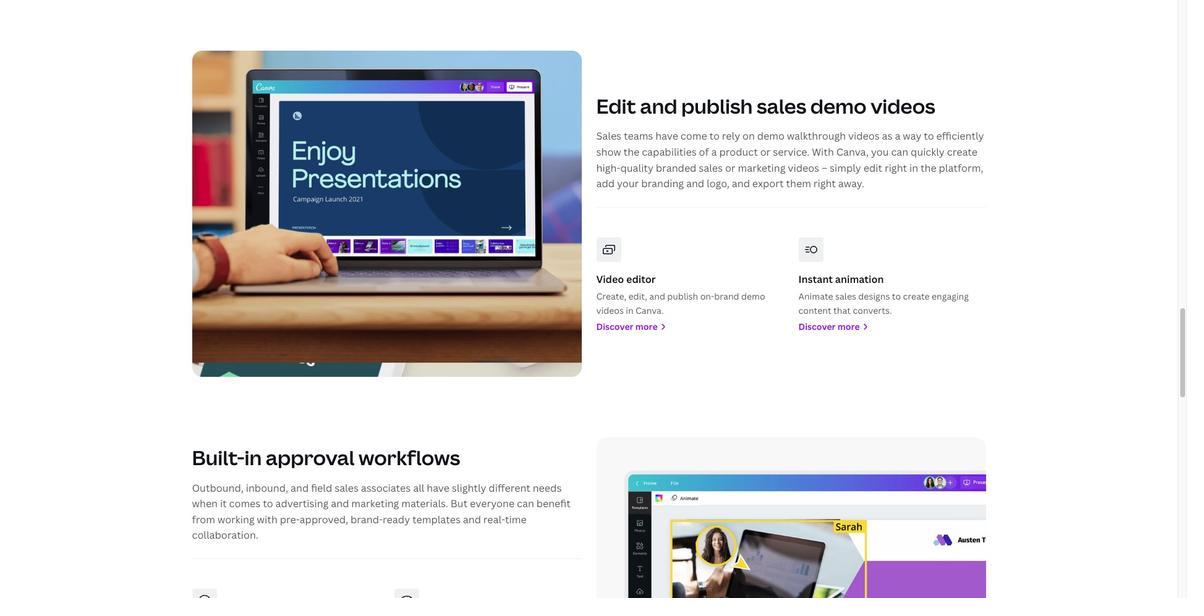 Task type: vqa. For each thing, say whether or not it's contained in the screenshot.
the Sweatshirts
no



Task type: describe. For each thing, give the bounding box(es) containing it.
away.
[[839, 177, 865, 191]]

sales inside sales teams have come to rely on demo walkthrough videos as a way to efficiently show the capabilities of a product or service. with canva, you can quickly create high-quality branded sales or marketing videos – simply edit right in the platform, add your branding and logo, and export them right away.
[[699, 161, 723, 175]]

templates
[[413, 513, 461, 527]]

field
[[311, 481, 332, 495]]

in inside video editor create, edit, and publish on-brand demo videos in canva.
[[626, 305, 634, 316]]

0 vertical spatial a
[[895, 129, 901, 143]]

can inside sales teams have come to rely on demo walkthrough videos as a way to efficiently show the capabilities of a product or service. with canva, you can quickly create high-quality branded sales or marketing videos – simply edit right in the platform, add your branding and logo, and export them right away.
[[891, 145, 909, 159]]

branding
[[641, 177, 684, 191]]

instant
[[799, 273, 833, 286]]

and up advertising
[[291, 481, 309, 495]]

create,
[[597, 291, 627, 303]]

outbound, inbound, and field sales associates all have slightly different needs when it comes to advertising and marketing materials. but everyone can benefit from working with pre-approved, brand-ready templates and real-time collaboration.
[[192, 481, 571, 543]]

1 discover more link from the left
[[597, 320, 784, 334]]

approved,
[[300, 513, 348, 527]]

export
[[753, 177, 784, 191]]

instant animation animate sales designs to create engaging content that converts.
[[799, 273, 969, 316]]

create inside instant animation animate sales designs to create engaging content that converts.
[[903, 291, 930, 303]]

0 vertical spatial publish
[[682, 93, 753, 119]]

2 discover more link from the left
[[799, 320, 986, 334]]

–
[[822, 161, 828, 175]]

and up approved, at left
[[331, 497, 349, 511]]

content
[[799, 305, 832, 316]]

animation
[[835, 273, 884, 286]]

from
[[192, 513, 215, 527]]

workflows
[[359, 445, 460, 471]]

different
[[489, 481, 531, 495]]

when
[[192, 497, 218, 511]]

discover more for first discover more link from right
[[799, 321, 860, 333]]

time
[[505, 513, 527, 527]]

to left rely
[[710, 129, 720, 143]]

approval
[[266, 445, 355, 471]]

your
[[617, 177, 639, 191]]

1 vertical spatial or
[[725, 161, 736, 175]]

designs
[[859, 291, 890, 303]]

brand
[[715, 291, 739, 303]]

built-in approval workflows
[[192, 445, 460, 471]]

inbound,
[[246, 481, 288, 495]]

demo inside video editor create, edit, and publish on-brand demo videos in canva.
[[742, 291, 765, 303]]

videos up way
[[871, 93, 936, 119]]

simply
[[830, 161, 861, 175]]

add
[[597, 177, 615, 191]]

them
[[786, 177, 811, 191]]

videos up canva,
[[849, 129, 880, 143]]

working
[[218, 513, 255, 527]]

0 horizontal spatial in
[[245, 445, 262, 471]]

videos inside video editor create, edit, and publish on-brand demo videos in canva.
[[597, 305, 624, 316]]

collaboration.
[[192, 529, 258, 543]]

sales inside outbound, inbound, and field sales associates all have slightly different needs when it comes to advertising and marketing materials. but everyone can benefit from working with pre-approved, brand-ready templates and real-time collaboration.
[[335, 481, 359, 495]]

outbound,
[[192, 481, 244, 495]]

video
[[597, 273, 624, 286]]

and right logo,
[[732, 177, 750, 191]]

product
[[720, 145, 758, 159]]

with
[[812, 145, 834, 159]]

marketing inside sales teams have come to rely on demo walkthrough videos as a way to efficiently show the capabilities of a product or service. with canva, you can quickly create high-quality branded sales or marketing videos – simply edit right in the platform, add your branding and logo, and export them right away.
[[738, 161, 786, 175]]

benefit
[[537, 497, 571, 511]]

sales
[[597, 129, 622, 143]]

but
[[451, 497, 468, 511]]

marketing inside outbound, inbound, and field sales associates all have slightly different needs when it comes to advertising and marketing materials. but everyone can benefit from working with pre-approved, brand-ready templates and real-time collaboration.
[[351, 497, 399, 511]]

can inside outbound, inbound, and field sales associates all have slightly different needs when it comes to advertising and marketing materials. but everyone can benefit from working with pre-approved, brand-ready templates and real-time collaboration.
[[517, 497, 534, 511]]

editor
[[627, 273, 656, 286]]

have inside outbound, inbound, and field sales associates all have slightly different needs when it comes to advertising and marketing materials. but everyone can benefit from working with pre-approved, brand-ready templates and real-time collaboration.
[[427, 481, 450, 495]]

1 vertical spatial a
[[712, 145, 717, 159]]

platform,
[[939, 161, 984, 175]]

rely
[[722, 129, 740, 143]]

service.
[[773, 145, 810, 159]]

0 vertical spatial demo
[[811, 93, 867, 119]]



Task type: locate. For each thing, give the bounding box(es) containing it.
0 horizontal spatial discover
[[597, 321, 634, 333]]

1 horizontal spatial in
[[626, 305, 634, 316]]

in down edit,
[[626, 305, 634, 316]]

have
[[656, 129, 678, 143], [427, 481, 450, 495]]

0 horizontal spatial more
[[636, 321, 658, 333]]

slightly
[[452, 481, 486, 495]]

2 vertical spatial demo
[[742, 291, 765, 303]]

1 vertical spatial marketing
[[351, 497, 399, 511]]

create left engaging
[[903, 291, 930, 303]]

show
[[597, 145, 621, 159]]

high-
[[597, 161, 621, 175]]

discover more link
[[597, 320, 784, 334], [799, 320, 986, 334]]

create
[[947, 145, 978, 159], [903, 291, 930, 303]]

0 vertical spatial create
[[947, 145, 978, 159]]

1 horizontal spatial can
[[891, 145, 909, 159]]

0 horizontal spatial or
[[725, 161, 736, 175]]

sales right field
[[335, 481, 359, 495]]

create inside sales teams have come to rely on demo walkthrough videos as a way to efficiently show the capabilities of a product or service. with canva, you can quickly create high-quality branded sales or marketing videos – simply edit right in the platform, add your branding and logo, and export them right away.
[[947, 145, 978, 159]]

in down quickly
[[910, 161, 918, 175]]

can
[[891, 145, 909, 159], [517, 497, 534, 511]]

sales
[[757, 93, 807, 119], [699, 161, 723, 175], [836, 291, 857, 303], [335, 481, 359, 495]]

and
[[640, 93, 678, 119], [687, 177, 705, 191], [732, 177, 750, 191], [650, 291, 665, 303], [291, 481, 309, 495], [331, 497, 349, 511], [463, 513, 481, 527]]

in
[[910, 161, 918, 175], [626, 305, 634, 316], [245, 445, 262, 471]]

more for first discover more link from right
[[838, 321, 860, 333]]

discover more
[[597, 321, 658, 333], [799, 321, 860, 333]]

2 horizontal spatial in
[[910, 161, 918, 175]]

video editor create, edit, and publish on-brand demo videos in canva.
[[597, 273, 765, 316]]

1 horizontal spatial create
[[947, 145, 978, 159]]

discover down create,
[[597, 321, 634, 333]]

more down that
[[838, 321, 860, 333]]

engaging
[[932, 291, 969, 303]]

discover down content
[[799, 321, 836, 333]]

canva,
[[837, 145, 869, 159]]

2 vertical spatial in
[[245, 445, 262, 471]]

and left logo,
[[687, 177, 705, 191]]

pre-
[[280, 513, 300, 527]]

0 vertical spatial or
[[761, 145, 771, 159]]

0 horizontal spatial can
[[517, 497, 534, 511]]

1 vertical spatial can
[[517, 497, 534, 511]]

brand-
[[351, 513, 383, 527]]

0 horizontal spatial right
[[814, 177, 836, 191]]

on
[[743, 129, 755, 143]]

0 horizontal spatial have
[[427, 481, 450, 495]]

that
[[834, 305, 851, 316]]

demo up walkthrough
[[811, 93, 867, 119]]

videos down create,
[[597, 305, 624, 316]]

2 discover more from the left
[[799, 321, 860, 333]]

1 horizontal spatial have
[[656, 129, 678, 143]]

demo
[[811, 93, 867, 119], [757, 129, 785, 143], [742, 291, 765, 303]]

1 vertical spatial demo
[[757, 129, 785, 143]]

1 vertical spatial the
[[921, 161, 937, 175]]

more for first discover more link from left
[[636, 321, 658, 333]]

can up time
[[517, 497, 534, 511]]

advertising
[[276, 497, 329, 511]]

1 discover more from the left
[[597, 321, 658, 333]]

and up teams
[[640, 93, 678, 119]]

on-
[[701, 291, 715, 303]]

discover
[[597, 321, 634, 333], [799, 321, 836, 333]]

with
[[257, 513, 278, 527]]

the
[[624, 145, 640, 159], [921, 161, 937, 175]]

associates
[[361, 481, 411, 495]]

edit
[[864, 161, 883, 175]]

1 horizontal spatial discover more
[[799, 321, 860, 333]]

1 vertical spatial have
[[427, 481, 450, 495]]

1 horizontal spatial more
[[838, 321, 860, 333]]

ready
[[383, 513, 410, 527]]

discover more link down converts.
[[799, 320, 986, 334]]

and down but
[[463, 513, 481, 527]]

to up with
[[263, 497, 273, 511]]

1 horizontal spatial discover more link
[[799, 320, 986, 334]]

videos
[[871, 93, 936, 119], [849, 129, 880, 143], [788, 161, 820, 175], [597, 305, 624, 316]]

quality
[[621, 161, 654, 175]]

branded
[[656, 161, 697, 175]]

quickly
[[911, 145, 945, 159]]

sales up that
[[836, 291, 857, 303]]

discover more link down video editor create, edit, and publish on-brand demo videos in canva.
[[597, 320, 784, 334]]

the up quality
[[624, 145, 640, 159]]

more down canva.
[[636, 321, 658, 333]]

way
[[903, 129, 922, 143]]

to inside outbound, inbound, and field sales associates all have slightly different needs when it comes to advertising and marketing materials. but everyone can benefit from working with pre-approved, brand-ready templates and real-time collaboration.
[[263, 497, 273, 511]]

1 horizontal spatial or
[[761, 145, 771, 159]]

have inside sales teams have come to rely on demo walkthrough videos as a way to efficiently show the capabilities of a product or service. with canva, you can quickly create high-quality branded sales or marketing videos – simply edit right in the platform, add your branding and logo, and export them right away.
[[656, 129, 678, 143]]

to right designs
[[892, 291, 901, 303]]

animate
[[799, 291, 833, 303]]

marketing
[[738, 161, 786, 175], [351, 497, 399, 511]]

0 horizontal spatial discover more
[[597, 321, 658, 333]]

right down you
[[885, 161, 907, 175]]

1 vertical spatial publish
[[668, 291, 698, 303]]

demo inside sales teams have come to rely on demo walkthrough videos as a way to efficiently show the capabilities of a product or service. with canva, you can quickly create high-quality branded sales or marketing videos – simply edit right in the platform, add your branding and logo, and export them right away.
[[757, 129, 785, 143]]

the down quickly
[[921, 161, 937, 175]]

it
[[220, 497, 227, 511]]

efficiently
[[937, 129, 984, 143]]

converts.
[[853, 305, 892, 316]]

sales inside instant animation animate sales designs to create engaging content that converts.
[[836, 291, 857, 303]]

can right you
[[891, 145, 909, 159]]

walkthrough
[[787, 129, 846, 143]]

demo right on
[[757, 129, 785, 143]]

sales teams have come to rely on demo walkthrough videos as a way to efficiently show the capabilities of a product or service. with canva, you can quickly create high-quality branded sales or marketing videos – simply edit right in the platform, add your branding and logo, and export them right away.
[[597, 129, 984, 191]]

0 horizontal spatial create
[[903, 291, 930, 303]]

publish inside video editor create, edit, and publish on-brand demo videos in canva.
[[668, 291, 698, 303]]

or
[[761, 145, 771, 159], [725, 161, 736, 175]]

1 vertical spatial right
[[814, 177, 836, 191]]

1 more from the left
[[636, 321, 658, 333]]

or down product
[[725, 161, 736, 175]]

1 horizontal spatial right
[[885, 161, 907, 175]]

discover more down that
[[799, 321, 860, 333]]

more
[[636, 321, 658, 333], [838, 321, 860, 333]]

built-
[[192, 445, 245, 471]]

logo,
[[707, 177, 730, 191]]

edit
[[597, 93, 636, 119]]

right down –
[[814, 177, 836, 191]]

0 vertical spatial in
[[910, 161, 918, 175]]

marketing up brand-
[[351, 497, 399, 511]]

sales up walkthrough
[[757, 93, 807, 119]]

have up capabilities
[[656, 129, 678, 143]]

publish up rely
[[682, 93, 753, 119]]

teams
[[624, 129, 653, 143]]

0 horizontal spatial discover more link
[[597, 320, 784, 334]]

publish left on-
[[668, 291, 698, 303]]

videos up the them
[[788, 161, 820, 175]]

to up quickly
[[924, 129, 934, 143]]

1 vertical spatial in
[[626, 305, 634, 316]]

in inside sales teams have come to rely on demo walkthrough videos as a way to efficiently show the capabilities of a product or service. with canva, you can quickly create high-quality branded sales or marketing videos – simply edit right in the platform, add your branding and logo, and export them right away.
[[910, 161, 918, 175]]

and up canva.
[[650, 291, 665, 303]]

a
[[895, 129, 901, 143], [712, 145, 717, 159]]

to
[[710, 129, 720, 143], [924, 129, 934, 143], [892, 291, 901, 303], [263, 497, 273, 511]]

needs
[[533, 481, 562, 495]]

as
[[882, 129, 893, 143]]

0 horizontal spatial marketing
[[351, 497, 399, 511]]

0 vertical spatial right
[[885, 161, 907, 175]]

materials.
[[402, 497, 448, 511]]

sales team collaboration in canva presentation image
[[597, 438, 986, 599]]

everyone
[[470, 497, 515, 511]]

come
[[681, 129, 707, 143]]

2 more from the left
[[838, 321, 860, 333]]

marketing up export
[[738, 161, 786, 175]]

real-
[[484, 513, 505, 527]]

discover more down canva.
[[597, 321, 658, 333]]

right
[[885, 161, 907, 175], [814, 177, 836, 191]]

demo right the brand
[[742, 291, 765, 303]]

edit,
[[629, 291, 648, 303]]

a right 'as'
[[895, 129, 901, 143]]

1 horizontal spatial a
[[895, 129, 901, 143]]

1 discover from the left
[[597, 321, 634, 333]]

of
[[699, 145, 709, 159]]

or left service. at the right of page
[[761, 145, 771, 159]]

canva.
[[636, 305, 664, 316]]

all
[[413, 481, 424, 495]]

1 vertical spatial create
[[903, 291, 930, 303]]

1 horizontal spatial discover
[[799, 321, 836, 333]]

2 discover from the left
[[799, 321, 836, 333]]

create up platform,
[[947, 145, 978, 159]]

in up inbound,
[[245, 445, 262, 471]]

1 horizontal spatial marketing
[[738, 161, 786, 175]]

capabilities
[[642, 145, 697, 159]]

to inside instant animation animate sales designs to create engaging content that converts.
[[892, 291, 901, 303]]

0 vertical spatial have
[[656, 129, 678, 143]]

and inside video editor create, edit, and publish on-brand demo videos in canva.
[[650, 291, 665, 303]]

a right of
[[712, 145, 717, 159]]

0 horizontal spatial the
[[624, 145, 640, 159]]

0 horizontal spatial a
[[712, 145, 717, 159]]

0 vertical spatial can
[[891, 145, 909, 159]]

sales down of
[[699, 161, 723, 175]]

0 vertical spatial marketing
[[738, 161, 786, 175]]

sales team pitch presentation in canva image
[[192, 50, 582, 377]]

edit and publish sales demo videos
[[597, 93, 936, 119]]

you
[[871, 145, 889, 159]]

have right all
[[427, 481, 450, 495]]

0 vertical spatial the
[[624, 145, 640, 159]]

comes
[[229, 497, 261, 511]]

discover more for first discover more link from left
[[597, 321, 658, 333]]

1 horizontal spatial the
[[921, 161, 937, 175]]



